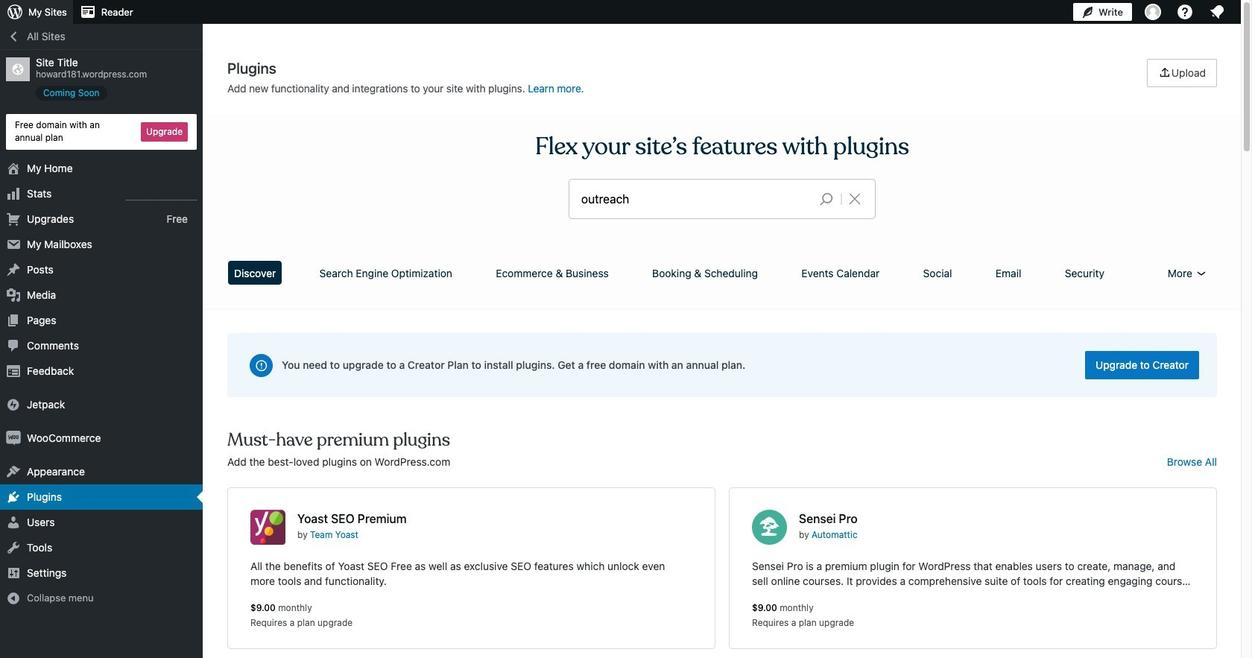 Task type: locate. For each thing, give the bounding box(es) containing it.
1 vertical spatial img image
[[6, 431, 21, 445]]

plugin icon image
[[250, 510, 286, 545], [752, 510, 787, 545]]

0 vertical spatial img image
[[6, 397, 21, 412]]

close search image
[[836, 190, 874, 208]]

None search field
[[570, 180, 875, 218]]

img image
[[6, 397, 21, 412], [6, 431, 21, 445]]

1 img image from the top
[[6, 397, 21, 412]]

1 horizontal spatial plugin icon image
[[752, 510, 787, 545]]

main content
[[222, 59, 1222, 658]]

Search search field
[[581, 180, 808, 218]]

0 horizontal spatial plugin icon image
[[250, 510, 286, 545]]

2 img image from the top
[[6, 431, 21, 445]]



Task type: describe. For each thing, give the bounding box(es) containing it.
2 plugin icon image from the left
[[752, 510, 787, 545]]

open search image
[[808, 189, 845, 209]]

1 plugin icon image from the left
[[250, 510, 286, 545]]

my profile image
[[1145, 4, 1161, 20]]

manage your notifications image
[[1208, 3, 1226, 21]]

help image
[[1176, 3, 1194, 21]]

highest hourly views 0 image
[[126, 191, 197, 200]]



Task type: vqa. For each thing, say whether or not it's contained in the screenshot.
MY PROFILE icon
yes



